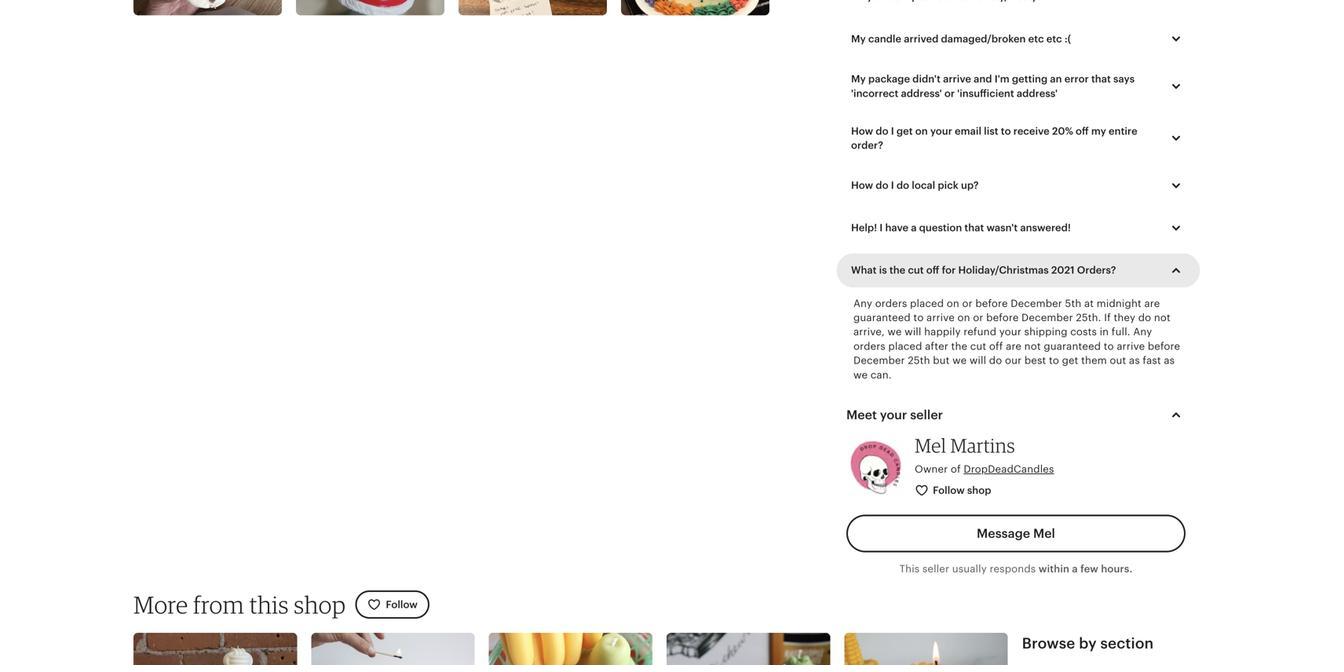 Task type: locate. For each thing, give the bounding box(es) containing it.
how inside how do i get on your email list to receive 20% off my entire order?
[[852, 125, 874, 137]]

before
[[976, 298, 1009, 309], [987, 312, 1019, 324], [1149, 340, 1181, 352]]

as right out
[[1130, 355, 1141, 367]]

orders
[[876, 298, 908, 309], [854, 340, 886, 352]]

your left email
[[931, 125, 953, 137]]

costs
[[1071, 326, 1098, 338]]

follow up smiley face candle / soy happy face candle decor / unique trendy cute aesthetic candle image
[[386, 599, 418, 611]]

1 vertical spatial mel
[[1034, 527, 1056, 541]]

worry knot candle / meditation candle / worry anxiety candle image
[[134, 633, 297, 665]]

1 vertical spatial shop
[[294, 590, 346, 619]]

i for do
[[891, 180, 895, 191]]

scented fruit candles / basket of fruit shaped candles: banana orange pear peach image
[[489, 633, 653, 665]]

1 horizontal spatial or
[[963, 298, 973, 309]]

mel up "within"
[[1034, 527, 1056, 541]]

to inside how do i get on your email list to receive 20% off my entire order?
[[1002, 125, 1012, 137]]

guaranteed
[[854, 312, 911, 324], [1044, 340, 1102, 352]]

that inside my package didn't arrive and i'm getting an error that says 'incorrect address' or 'insufficient  address'
[[1092, 73, 1112, 85]]

2 vertical spatial off
[[990, 340, 1004, 352]]

guaranteed down costs
[[1044, 340, 1102, 352]]

1 vertical spatial not
[[1025, 340, 1042, 352]]

a right 'have'
[[912, 222, 917, 234]]

get
[[897, 125, 913, 137], [1063, 355, 1079, 367]]

1 vertical spatial any
[[1134, 326, 1153, 338]]

orders down arrive,
[[854, 340, 886, 352]]

i left local
[[891, 180, 895, 191]]

how do i do local pick up?
[[852, 180, 979, 191]]

2 horizontal spatial your
[[1000, 326, 1022, 338]]

we right arrive,
[[888, 326, 902, 338]]

that left 'wasn't'
[[965, 222, 985, 234]]

0 vertical spatial your
[[931, 125, 953, 137]]

cut down refund
[[971, 340, 987, 352]]

cut
[[909, 265, 924, 276], [971, 340, 987, 352]]

1 horizontal spatial are
[[1145, 298, 1161, 309]]

i left 'have'
[[880, 222, 883, 234]]

1 vertical spatial your
[[1000, 326, 1022, 338]]

0 vertical spatial guaranteed
[[854, 312, 911, 324]]

your right meet
[[881, 408, 908, 422]]

not right "they"
[[1155, 312, 1171, 324]]

my left candle
[[852, 33, 866, 45]]

to right list
[[1002, 125, 1012, 137]]

0 vertical spatial off
[[1076, 125, 1090, 137]]

1 vertical spatial cut
[[971, 340, 987, 352]]

mel inside button
[[1034, 527, 1056, 541]]

shop right the this
[[294, 590, 346, 619]]

0 vertical spatial that
[[1092, 73, 1112, 85]]

cut inside any orders placed on or before december 5th at midnight are guaranteed to arrive on or before december 25th. if they do not arrive, we will happily refund your shipping costs in full. any orders placed after the cut off are not guaranteed to arrive before december 25th but we will do our best to get them out as fast as we can.
[[971, 340, 987, 352]]

1 my from the top
[[852, 33, 866, 45]]

i inside how do i get on your email list to receive 20% off my entire order?
[[891, 125, 895, 137]]

placed up 25th
[[889, 340, 923, 352]]

1 horizontal spatial guaranteed
[[1044, 340, 1102, 352]]

getting
[[1013, 73, 1048, 85]]

2 vertical spatial your
[[881, 408, 908, 422]]

get down 'incorrect
[[897, 125, 913, 137]]

1 vertical spatial that
[[965, 222, 985, 234]]

off left for
[[927, 265, 940, 276]]

0 horizontal spatial will
[[905, 326, 922, 338]]

placed up happily
[[911, 298, 944, 309]]

any right full.
[[1134, 326, 1153, 338]]

they
[[1114, 312, 1136, 324]]

address' down didn't
[[901, 87, 943, 99]]

2 vertical spatial we
[[854, 369, 868, 381]]

pick
[[938, 180, 959, 191]]

more
[[134, 590, 188, 619]]

mel
[[915, 434, 947, 457], [1034, 527, 1056, 541]]

1 vertical spatial a
[[1073, 563, 1079, 575]]

do
[[876, 125, 889, 137], [876, 180, 889, 191], [897, 180, 910, 191], [1139, 312, 1152, 324], [990, 355, 1003, 367]]

0 vertical spatial will
[[905, 326, 922, 338]]

0 horizontal spatial address'
[[901, 87, 943, 99]]

0 horizontal spatial we
[[854, 369, 868, 381]]

wasn't
[[987, 222, 1018, 234]]

on up refund
[[958, 312, 971, 324]]

dropdeadcandles
[[964, 463, 1055, 475]]

1 vertical spatial arrive
[[927, 312, 955, 324]]

mel up owner
[[915, 434, 947, 457]]

receive
[[1014, 125, 1050, 137]]

the
[[890, 265, 906, 276], [952, 340, 968, 352]]

we
[[888, 326, 902, 338], [953, 355, 967, 367], [854, 369, 868, 381]]

get inside any orders placed on or before december 5th at midnight are guaranteed to arrive on or before december 25th. if they do not arrive, we will happily refund your shipping costs in full. any orders placed after the cut off are not guaranteed to arrive before december 25th but we will do our best to get them out as fast as we can.
[[1063, 355, 1079, 367]]

section
[[1101, 635, 1154, 652]]

to up 25th
[[914, 312, 924, 324]]

0 vertical spatial are
[[1145, 298, 1161, 309]]

message mel button
[[847, 515, 1186, 553]]

2 my from the top
[[852, 73, 866, 85]]

2 horizontal spatial off
[[1076, 125, 1090, 137]]

1 vertical spatial follow
[[386, 599, 418, 611]]

meet your seller
[[847, 408, 944, 422]]

0 horizontal spatial or
[[945, 87, 955, 99]]

not up 'best'
[[1025, 340, 1042, 352]]

a
[[912, 222, 917, 234], [1073, 563, 1079, 575]]

0 horizontal spatial etc
[[1029, 33, 1045, 45]]

my candle arrived damaged/broken etc etc :(
[[852, 33, 1072, 45]]

2 vertical spatial arrive
[[1117, 340, 1146, 352]]

0 vertical spatial a
[[912, 222, 917, 234]]

0 vertical spatial before
[[976, 298, 1009, 309]]

follow inside follow shop button
[[933, 485, 965, 497]]

cut right "is"
[[909, 265, 924, 276]]

your up the our
[[1000, 326, 1022, 338]]

1 etc from the left
[[1029, 33, 1045, 45]]

0 vertical spatial any
[[854, 298, 873, 309]]

arrive down full.
[[1117, 340, 1146, 352]]

guaranteed up arrive,
[[854, 312, 911, 324]]

1 how from the top
[[852, 125, 874, 137]]

1 horizontal spatial cut
[[971, 340, 987, 352]]

1 vertical spatial guaranteed
[[1044, 340, 1102, 352]]

25th
[[908, 355, 931, 367]]

1 vertical spatial the
[[952, 340, 968, 352]]

2 vertical spatial before
[[1149, 340, 1181, 352]]

after
[[926, 340, 949, 352]]

orders down "is"
[[876, 298, 908, 309]]

shop down mel martins owner of dropdeadcandles on the right bottom of page
[[968, 485, 992, 497]]

are up the our
[[1007, 340, 1022, 352]]

off inside any orders placed on or before december 5th at midnight are guaranteed to arrive on or before december 25th. if they do not arrive, we will happily refund your shipping costs in full. any orders placed after the cut off are not guaranteed to arrive before december 25th but we will do our best to get them out as fast as we can.
[[990, 340, 1004, 352]]

1 horizontal spatial follow
[[933, 485, 965, 497]]

2 vertical spatial i
[[880, 222, 883, 234]]

a left few
[[1073, 563, 1079, 575]]

my for my candle arrived damaged/broken etc etc :(
[[852, 33, 866, 45]]

seller right this
[[923, 563, 950, 575]]

1 horizontal spatial mel
[[1034, 527, 1056, 541]]

2 horizontal spatial we
[[953, 355, 967, 367]]

this
[[249, 590, 289, 619]]

i down 'incorrect
[[891, 125, 895, 137]]

off inside how do i get on your email list to receive 20% off my entire order?
[[1076, 125, 1090, 137]]

how
[[852, 125, 874, 137], [852, 180, 874, 191]]

0 horizontal spatial follow
[[386, 599, 418, 611]]

that
[[1092, 73, 1112, 85], [965, 222, 985, 234]]

out
[[1110, 355, 1127, 367]]

a inside help! i have a question that wasn't answered! "dropdown button"
[[912, 222, 917, 234]]

0 horizontal spatial as
[[1130, 355, 1141, 367]]

not
[[1155, 312, 1171, 324], [1025, 340, 1042, 352]]

0 vertical spatial not
[[1155, 312, 1171, 324]]

few
[[1081, 563, 1099, 575]]

0 vertical spatial mel
[[915, 434, 947, 457]]

as
[[1130, 355, 1141, 367], [1165, 355, 1175, 367]]

0 vertical spatial the
[[890, 265, 906, 276]]

we right but at the bottom right
[[953, 355, 967, 367]]

1 horizontal spatial the
[[952, 340, 968, 352]]

the right "is"
[[890, 265, 906, 276]]

arrive inside my package didn't arrive and i'm getting an error that says 'incorrect address' or 'insufficient  address'
[[944, 73, 972, 85]]

december
[[1011, 298, 1063, 309], [1022, 312, 1074, 324], [854, 355, 906, 367]]

seller up owner
[[911, 408, 944, 422]]

0 vertical spatial get
[[897, 125, 913, 137]]

corn candle / funny corn on the cob candles image
[[845, 633, 1008, 665]]

my inside my package didn't arrive and i'm getting an error that says 'incorrect address' or 'insufficient  address'
[[852, 73, 866, 85]]

1 vertical spatial are
[[1007, 340, 1022, 352]]

my inside dropdown button
[[852, 33, 866, 45]]

will
[[905, 326, 922, 338], [970, 355, 987, 367]]

follow down of
[[933, 485, 965, 497]]

on left email
[[916, 125, 928, 137]]

your inside any orders placed on or before december 5th at midnight are guaranteed to arrive on or before december 25th. if they do not arrive, we will happily refund your shipping costs in full. any orders placed after the cut off are not guaranteed to arrive before december 25th but we will do our best to get them out as fast as we can.
[[1000, 326, 1022, 338]]

2 how from the top
[[852, 180, 874, 191]]

1 vertical spatial will
[[970, 355, 987, 367]]

2 vertical spatial or
[[974, 312, 984, 324]]

your
[[931, 125, 953, 137], [1000, 326, 1022, 338], [881, 408, 908, 422]]

dropdeadcandles link
[[964, 463, 1055, 475]]

we left can.
[[854, 369, 868, 381]]

on
[[916, 125, 928, 137], [947, 298, 960, 309], [958, 312, 971, 324]]

0 horizontal spatial off
[[927, 265, 940, 276]]

will up 25th
[[905, 326, 922, 338]]

that left says
[[1092, 73, 1112, 85]]

1 vertical spatial my
[[852, 73, 866, 85]]

0 horizontal spatial that
[[965, 222, 985, 234]]

1 horizontal spatial get
[[1063, 355, 1079, 367]]

'insufficient
[[958, 87, 1015, 99]]

0 vertical spatial how
[[852, 125, 874, 137]]

mel martins image
[[847, 438, 906, 497]]

etc
[[1029, 33, 1045, 45], [1047, 33, 1063, 45]]

follow inside 'follow' button
[[386, 599, 418, 611]]

0 vertical spatial or
[[945, 87, 955, 99]]

on inside how do i get on your email list to receive 20% off my entire order?
[[916, 125, 928, 137]]

off left "my"
[[1076, 125, 1090, 137]]

0 horizontal spatial guaranteed
[[854, 312, 911, 324]]

more from this shop
[[134, 590, 346, 619]]

1 horizontal spatial we
[[888, 326, 902, 338]]

1 vertical spatial placed
[[889, 340, 923, 352]]

1 horizontal spatial shop
[[968, 485, 992, 497]]

0 vertical spatial cut
[[909, 265, 924, 276]]

0 vertical spatial seller
[[911, 408, 944, 422]]

1 vertical spatial get
[[1063, 355, 1079, 367]]

will down refund
[[970, 355, 987, 367]]

get left them
[[1063, 355, 1079, 367]]

any up arrive,
[[854, 298, 873, 309]]

arrive left and at the top right of page
[[944, 73, 972, 85]]

1 vertical spatial december
[[1022, 312, 1074, 324]]

0 horizontal spatial not
[[1025, 340, 1042, 352]]

arrive up happily
[[927, 312, 955, 324]]

1 horizontal spatial as
[[1165, 355, 1175, 367]]

0 vertical spatial shop
[[968, 485, 992, 497]]

1 horizontal spatial address'
[[1017, 87, 1058, 99]]

arrive
[[944, 73, 972, 85], [927, 312, 955, 324], [1117, 340, 1146, 352]]

1 vertical spatial orders
[[854, 340, 886, 352]]

shipping
[[1025, 326, 1068, 338]]

1 vertical spatial i
[[891, 180, 895, 191]]

1 horizontal spatial etc
[[1047, 33, 1063, 45]]

how up order? in the right top of the page
[[852, 125, 874, 137]]

0 horizontal spatial shop
[[294, 590, 346, 619]]

is
[[880, 265, 888, 276]]

answered!
[[1021, 222, 1072, 234]]

within
[[1039, 563, 1070, 575]]

address' down getting
[[1017, 87, 1058, 99]]

smiley face candle / soy happy face candle decor / unique trendy cute aesthetic candle image
[[311, 633, 475, 665]]

my package didn't arrive and i'm getting an error that says 'incorrect address' or 'insufficient  address'
[[852, 73, 1135, 99]]

0 vertical spatial my
[[852, 33, 866, 45]]

0 horizontal spatial cut
[[909, 265, 924, 276]]

0 vertical spatial we
[[888, 326, 902, 338]]

cut inside dropdown button
[[909, 265, 924, 276]]

1 vertical spatial or
[[963, 298, 973, 309]]

1 horizontal spatial not
[[1155, 312, 1171, 324]]

says
[[1114, 73, 1135, 85]]

the down happily
[[952, 340, 968, 352]]

follow for follow shop
[[933, 485, 965, 497]]

1 horizontal spatial your
[[931, 125, 953, 137]]

0 horizontal spatial the
[[890, 265, 906, 276]]

how down order? in the right top of the page
[[852, 180, 874, 191]]

0 vertical spatial arrive
[[944, 73, 972, 85]]

follow
[[933, 485, 965, 497], [386, 599, 418, 611]]

but
[[934, 355, 950, 367]]

1 horizontal spatial off
[[990, 340, 1004, 352]]

1 vertical spatial how
[[852, 180, 874, 191]]

my up 'incorrect
[[852, 73, 866, 85]]

0 vertical spatial orders
[[876, 298, 908, 309]]

0 horizontal spatial your
[[881, 408, 908, 422]]

in
[[1100, 326, 1110, 338]]

as right fast
[[1165, 355, 1175, 367]]

are right midnight
[[1145, 298, 1161, 309]]

off down refund
[[990, 340, 1004, 352]]

my candle arrived damaged/broken etc etc :( button
[[840, 22, 1198, 55]]

0 horizontal spatial get
[[897, 125, 913, 137]]

i for get
[[891, 125, 895, 137]]

on up happily
[[947, 298, 960, 309]]

0 horizontal spatial mel
[[915, 434, 947, 457]]

1 vertical spatial off
[[927, 265, 940, 276]]

follow button
[[355, 591, 430, 619]]



Task type: vqa. For each thing, say whether or not it's contained in the screenshot.
the left THE AS
yes



Task type: describe. For each thing, give the bounding box(es) containing it.
seller inside dropdown button
[[911, 408, 944, 422]]

owner
[[915, 463, 949, 475]]

meet your seller button
[[833, 396, 1200, 434]]

this
[[900, 563, 920, 575]]

browse by section
[[1023, 635, 1154, 652]]

how do i get on your email list to receive 20% off my entire order?
[[852, 125, 1138, 151]]

error
[[1065, 73, 1090, 85]]

what is the cut off for holiday/christmas 2021 orders? button
[[840, 254, 1198, 287]]

and
[[974, 73, 993, 85]]

2 etc from the left
[[1047, 33, 1063, 45]]

from
[[193, 590, 244, 619]]

i'm
[[995, 73, 1010, 85]]

20%
[[1053, 125, 1074, 137]]

holiday/christmas
[[959, 265, 1049, 276]]

0 vertical spatial december
[[1011, 298, 1063, 309]]

to right 'best'
[[1050, 355, 1060, 367]]

message mel
[[977, 527, 1056, 541]]

full.
[[1112, 326, 1131, 338]]

1 vertical spatial on
[[947, 298, 960, 309]]

hours.
[[1102, 563, 1133, 575]]

entire
[[1109, 125, 1138, 137]]

if
[[1105, 312, 1112, 324]]

can.
[[871, 369, 892, 381]]

how do i do local pick up? button
[[840, 169, 1198, 202]]

arrived
[[904, 33, 939, 45]]

1 horizontal spatial will
[[970, 355, 987, 367]]

or inside my package didn't arrive and i'm getting an error that says 'incorrect address' or 'insufficient  address'
[[945, 87, 955, 99]]

2021
[[1052, 265, 1075, 276]]

arrive,
[[854, 326, 885, 338]]

for
[[942, 265, 956, 276]]

package
[[869, 73, 911, 85]]

2 as from the left
[[1165, 355, 1175, 367]]

that inside help! i have a question that wasn't answered! "dropdown button"
[[965, 222, 985, 234]]

my
[[1092, 125, 1107, 137]]

candle
[[869, 33, 902, 45]]

message
[[977, 527, 1031, 541]]

how for how do i get on your email list to receive 20% off my entire order?
[[852, 125, 874, 137]]

to down in
[[1104, 340, 1115, 352]]

mel inside mel martins owner of dropdeadcandles
[[915, 434, 947, 457]]

at
[[1085, 298, 1095, 309]]

up?
[[962, 180, 979, 191]]

1 horizontal spatial any
[[1134, 326, 1153, 338]]

your inside how do i get on your email list to receive 20% off my entire order?
[[931, 125, 953, 137]]

0 horizontal spatial are
[[1007, 340, 1022, 352]]

1 vertical spatial seller
[[923, 563, 950, 575]]

0 horizontal spatial any
[[854, 298, 873, 309]]

do inside how do i get on your email list to receive 20% off my entire order?
[[876, 125, 889, 137]]

mel martins owner of dropdeadcandles
[[915, 434, 1055, 475]]

the inside dropdown button
[[890, 265, 906, 276]]

follow shop
[[933, 485, 992, 497]]

midnight
[[1097, 298, 1142, 309]]

shop inside follow shop button
[[968, 485, 992, 497]]

by
[[1080, 635, 1097, 652]]

i inside "dropdown button"
[[880, 222, 883, 234]]

meet
[[847, 408, 877, 422]]

an
[[1051, 73, 1063, 85]]

help! i have a question that wasn't answered! button
[[840, 212, 1198, 245]]

fast
[[1143, 355, 1162, 367]]

the inside any orders placed on or before december 5th at midnight are guaranteed to arrive on or before december 25th. if they do not arrive, we will happily refund your shipping costs in full. any orders placed after the cut off are not guaranteed to arrive before december 25th but we will do our best to get them out as fast as we can.
[[952, 340, 968, 352]]

of
[[951, 463, 961, 475]]

email
[[955, 125, 982, 137]]

5th
[[1066, 298, 1082, 309]]

25th.
[[1077, 312, 1102, 324]]

2 horizontal spatial or
[[974, 312, 984, 324]]

2 vertical spatial on
[[958, 312, 971, 324]]

list
[[985, 125, 999, 137]]

how for how do i do local pick up?
[[852, 180, 874, 191]]

1 address' from the left
[[901, 87, 943, 99]]

off inside dropdown button
[[927, 265, 940, 276]]

question
[[920, 222, 963, 234]]

help! i have a question that wasn't answered!
[[852, 222, 1072, 234]]

our
[[1006, 355, 1022, 367]]

:(
[[1065, 33, 1072, 45]]

have
[[886, 222, 909, 234]]

my package didn't arrive and i'm getting an error that says 'incorrect address' or 'insufficient  address' button
[[840, 65, 1198, 108]]

0 vertical spatial placed
[[911, 298, 944, 309]]

2 address' from the left
[[1017, 87, 1058, 99]]

local
[[912, 180, 936, 191]]

help!
[[852, 222, 878, 234]]

best
[[1025, 355, 1047, 367]]

1 horizontal spatial a
[[1073, 563, 1079, 575]]

1 vertical spatial we
[[953, 355, 967, 367]]

didn't
[[913, 73, 941, 85]]

usually
[[953, 563, 987, 575]]

responds
[[990, 563, 1036, 575]]

this seller usually responds within a few hours.
[[900, 563, 1133, 575]]

'incorrect
[[852, 87, 899, 99]]

my for my package didn't arrive and i'm getting an error that says 'incorrect address' or 'insufficient  address'
[[852, 73, 866, 85]]

what is the cut off for holiday/christmas 2021 orders?
[[852, 265, 1117, 276]]

martins
[[951, 434, 1016, 457]]

them
[[1082, 355, 1108, 367]]

how do i get on your email list to receive 20% off my entire order? button
[[840, 117, 1198, 160]]

frog candle / two small green frog toad shaped candles for frog lovers gift image
[[667, 633, 831, 665]]

refund
[[964, 326, 997, 338]]

follow for follow
[[386, 599, 418, 611]]

1 as from the left
[[1130, 355, 1141, 367]]

any orders placed on or before december 5th at midnight are guaranteed to arrive on or before december 25th. if they do not arrive, we will happily refund your shipping costs in full. any orders placed after the cut off are not guaranteed to arrive before december 25th but we will do our best to get them out as fast as we can.
[[854, 298, 1181, 381]]

orders?
[[1078, 265, 1117, 276]]

damaged/broken
[[942, 33, 1026, 45]]

what
[[852, 265, 877, 276]]

follow shop button
[[903, 477, 1005, 506]]

2 vertical spatial december
[[854, 355, 906, 367]]

order?
[[852, 140, 884, 151]]

1 vertical spatial before
[[987, 312, 1019, 324]]

happily
[[925, 326, 961, 338]]

get inside how do i get on your email list to receive 20% off my entire order?
[[897, 125, 913, 137]]

browse
[[1023, 635, 1076, 652]]

your inside meet your seller dropdown button
[[881, 408, 908, 422]]



